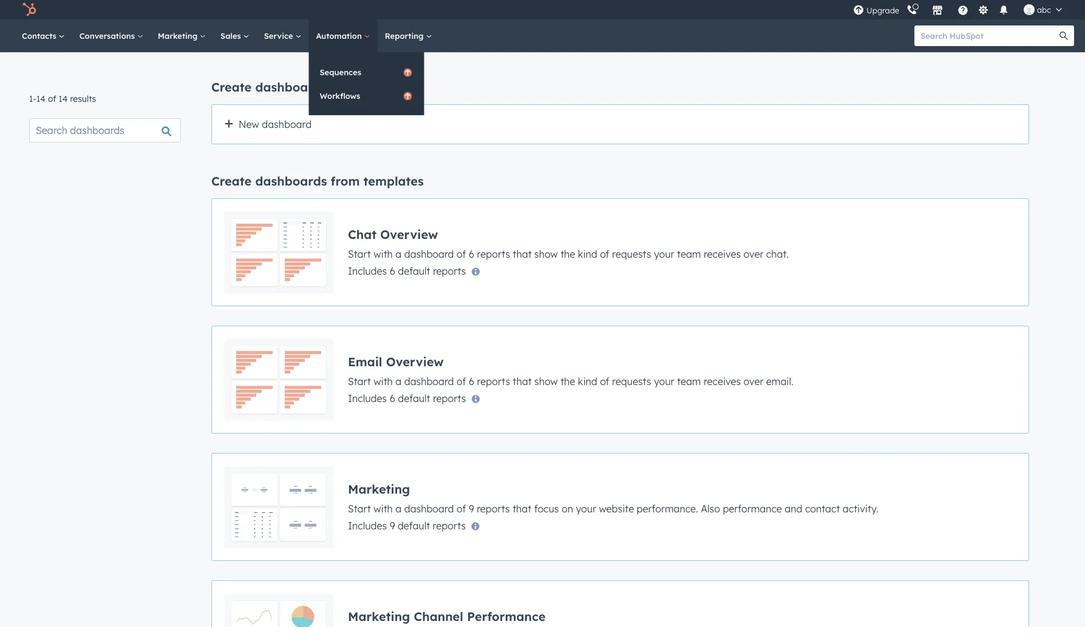 Task type: locate. For each thing, give the bounding box(es) containing it.
receives
[[704, 248, 741, 260], [704, 376, 741, 388]]

2 a from the top
[[396, 376, 402, 388]]

show
[[534, 248, 558, 260], [534, 376, 558, 388]]

overview right chat
[[380, 227, 438, 242]]

overview for chat overview
[[380, 227, 438, 242]]

2 start from the top
[[348, 376, 371, 388]]

1 none checkbox from the top
[[211, 326, 1029, 434]]

create up the new
[[211, 80, 252, 95]]

1 over from the top
[[744, 248, 764, 260]]

of inside marketing start with a dashboard of 9 reports that focus on your website performance. also performance and contact activity.
[[457, 503, 466, 515]]

0 vertical spatial from
[[331, 80, 360, 95]]

the inside chat overview start with a dashboard of 6 reports that show the kind of requests your team receives over chat.
[[561, 248, 575, 260]]

kind for chat overview
[[578, 248, 597, 260]]

menu
[[852, 0, 1071, 19]]

includes
[[348, 265, 387, 277], [348, 393, 387, 405], [348, 520, 387, 532]]

default
[[398, 265, 430, 277], [398, 393, 430, 405], [398, 520, 430, 532]]

with inside email overview start with a dashboard of 6 reports that show the kind of requests your team receives over email.
[[374, 376, 393, 388]]

1 receives from the top
[[704, 248, 741, 260]]

on
[[562, 503, 573, 515]]

your inside chat overview start with a dashboard of 6 reports that show the kind of requests your team receives over chat.
[[654, 248, 675, 260]]

kind inside email overview start with a dashboard of 6 reports that show the kind of requests your team receives over email.
[[578, 376, 597, 388]]

dashboards down new dashboard
[[255, 174, 327, 189]]

start up includes 9 default reports
[[348, 503, 371, 515]]

1 vertical spatial requests
[[612, 376, 651, 388]]

contact
[[805, 503, 840, 515]]

3 that from the top
[[513, 503, 532, 515]]

of
[[48, 94, 56, 104], [457, 248, 466, 260], [600, 248, 610, 260], [457, 376, 466, 388], [600, 376, 610, 388], [457, 503, 466, 515]]

1 with from the top
[[374, 248, 393, 260]]

chat overview start with a dashboard of 6 reports that show the kind of requests your team receives over chat.
[[348, 227, 789, 260]]

start down email
[[348, 376, 371, 388]]

marketing inside checkbox
[[348, 609, 410, 625]]

1 vertical spatial over
[[744, 376, 764, 388]]

dashboard inside option
[[262, 118, 312, 131]]

a inside chat overview start with a dashboard of 6 reports that show the kind of requests your team receives over chat.
[[396, 248, 402, 260]]

from for templates
[[331, 174, 360, 189]]

includes 6 default reports down chat
[[348, 265, 466, 277]]

none checkbox email overview
[[211, 326, 1029, 434]]

workflows
[[320, 91, 360, 101]]

notifications button
[[994, 0, 1014, 19]]

2 vertical spatial start
[[348, 503, 371, 515]]

9 inside marketing start with a dashboard of 9 reports that focus on your website performance. also performance and contact activity.
[[469, 503, 474, 515]]

team
[[677, 248, 701, 260], [677, 376, 701, 388]]

1 vertical spatial with
[[374, 376, 393, 388]]

over left chat.
[[744, 248, 764, 260]]

0 vertical spatial dashboards
[[255, 80, 327, 95]]

none checkbox containing email overview
[[211, 326, 1029, 434]]

includes for email
[[348, 393, 387, 405]]

1 includes 6 default reports from the top
[[348, 265, 466, 277]]

kind
[[578, 248, 597, 260], [578, 376, 597, 388]]

overview
[[380, 227, 438, 242], [386, 354, 444, 370]]

3 includes from the top
[[348, 520, 387, 532]]

marketplaces image
[[932, 5, 943, 16]]

templates
[[364, 174, 424, 189]]

2 dashboards from the top
[[255, 174, 327, 189]]

chat overview image
[[224, 211, 333, 294]]

receives left chat.
[[704, 248, 741, 260]]

1 vertical spatial marketing
[[348, 482, 410, 497]]

includes 6 default reports for chat
[[348, 265, 466, 277]]

1 the from the top
[[561, 248, 575, 260]]

overview inside email overview start with a dashboard of 6 reports that show the kind of requests your team receives over email.
[[386, 354, 444, 370]]

1 horizontal spatial 9
[[469, 503, 474, 515]]

receives left email.
[[704, 376, 741, 388]]

2 receives from the top
[[704, 376, 741, 388]]

2 vertical spatial includes
[[348, 520, 387, 532]]

1 dashboards from the top
[[255, 80, 327, 95]]

over inside chat overview start with a dashboard of 6 reports that show the kind of requests your team receives over chat.
[[744, 248, 764, 260]]

over
[[744, 248, 764, 260], [744, 376, 764, 388]]

team inside email overview start with a dashboard of 6 reports that show the kind of requests your team receives over email.
[[677, 376, 701, 388]]

the inside email overview start with a dashboard of 6 reports that show the kind of requests your team receives over email.
[[561, 376, 575, 388]]

performance.
[[637, 503, 698, 515]]

dashboards for scratch
[[255, 80, 327, 95]]

1 vertical spatial overview
[[386, 354, 444, 370]]

with down chat
[[374, 248, 393, 260]]

2 that from the top
[[513, 376, 532, 388]]

2 from from the top
[[331, 174, 360, 189]]

your inside email overview start with a dashboard of 6 reports that show the kind of requests your team receives over email.
[[654, 376, 675, 388]]

over for email overview
[[744, 376, 764, 388]]

with inside chat overview start with a dashboard of 6 reports that show the kind of requests your team receives over chat.
[[374, 248, 393, 260]]

create dashboards from templates
[[211, 174, 424, 189]]

marketing left sales
[[158, 31, 200, 41]]

0 vertical spatial with
[[374, 248, 393, 260]]

0 vertical spatial includes
[[348, 265, 387, 277]]

default for marketing
[[398, 520, 430, 532]]

0 vertical spatial that
[[513, 248, 532, 260]]

dashboards up new dashboard
[[255, 80, 327, 95]]

create down the new
[[211, 174, 252, 189]]

0 vertical spatial create
[[211, 80, 252, 95]]

1 vertical spatial receives
[[704, 376, 741, 388]]

1 vertical spatial the
[[561, 376, 575, 388]]

receives inside chat overview start with a dashboard of 6 reports that show the kind of requests your team receives over chat.
[[704, 248, 741, 260]]

1 from from the top
[[331, 80, 360, 95]]

0 vertical spatial none checkbox
[[211, 326, 1029, 434]]

includes 6 default reports for email
[[348, 393, 466, 405]]

0 horizontal spatial 14
[[36, 94, 46, 104]]

from
[[331, 80, 360, 95], [331, 174, 360, 189]]

0 vertical spatial start
[[348, 248, 371, 260]]

sequences link
[[309, 61, 424, 84]]

1 show from the top
[[534, 248, 558, 260]]

1 requests from the top
[[612, 248, 651, 260]]

1 vertical spatial none checkbox
[[211, 454, 1029, 562]]

email.
[[766, 376, 794, 388]]

1 start from the top
[[348, 248, 371, 260]]

results
[[70, 94, 96, 104]]

calling icon button
[[902, 2, 923, 18]]

abc button
[[1017, 0, 1070, 19]]

1 create from the top
[[211, 80, 252, 95]]

team inside chat overview start with a dashboard of 6 reports that show the kind of requests your team receives over chat.
[[677, 248, 701, 260]]

automation
[[316, 31, 364, 41]]

a inside email overview start with a dashboard of 6 reports that show the kind of requests your team receives over email.
[[396, 376, 402, 388]]

1 vertical spatial includes 6 default reports
[[348, 393, 466, 405]]

with down email
[[374, 376, 393, 388]]

2 with from the top
[[374, 376, 393, 388]]

0 vertical spatial a
[[396, 248, 402, 260]]

service
[[264, 31, 295, 41]]

performance
[[467, 609, 546, 625]]

2 vertical spatial a
[[396, 503, 402, 515]]

0 vertical spatial overview
[[380, 227, 438, 242]]

1 a from the top
[[396, 248, 402, 260]]

0 horizontal spatial 9
[[390, 520, 395, 532]]

abc
[[1037, 5, 1051, 15]]

1 vertical spatial kind
[[578, 376, 597, 388]]

dashboards
[[255, 80, 327, 95], [255, 174, 327, 189]]

1 kind from the top
[[578, 248, 597, 260]]

requests inside chat overview start with a dashboard of 6 reports that show the kind of requests your team receives over chat.
[[612, 248, 651, 260]]

create
[[211, 80, 252, 95], [211, 174, 252, 189]]

dashboard inside marketing start with a dashboard of 9 reports that focus on your website performance. also performance and contact activity.
[[404, 503, 454, 515]]

2 the from the top
[[561, 376, 575, 388]]

0 vertical spatial show
[[534, 248, 558, 260]]

1 vertical spatial a
[[396, 376, 402, 388]]

your
[[654, 248, 675, 260], [654, 376, 675, 388], [576, 503, 596, 515]]

with up includes 9 default reports
[[374, 503, 393, 515]]

marketing for marketing start with a dashboard of 9 reports that focus on your website performance. also performance and contact activity.
[[348, 482, 410, 497]]

6 inside email overview start with a dashboard of 6 reports that show the kind of requests your team receives over email.
[[469, 376, 474, 388]]

2 14 from the left
[[59, 94, 68, 104]]

1-
[[29, 94, 36, 104]]

includes 6 default reports inside option
[[348, 393, 466, 405]]

includes 6 default reports down email
[[348, 393, 466, 405]]

dashboard
[[262, 118, 312, 131], [404, 248, 454, 260], [404, 376, 454, 388], [404, 503, 454, 515]]

0 vertical spatial 9
[[469, 503, 474, 515]]

1 vertical spatial 9
[[390, 520, 395, 532]]

a inside marketing start with a dashboard of 9 reports that focus on your website performance. also performance and contact activity.
[[396, 503, 402, 515]]

0 vertical spatial over
[[744, 248, 764, 260]]

6
[[469, 248, 474, 260], [390, 265, 395, 277], [469, 376, 474, 388], [390, 393, 395, 405]]

receives inside email overview start with a dashboard of 6 reports that show the kind of requests your team receives over email.
[[704, 376, 741, 388]]

marketing up includes 9 default reports
[[348, 482, 410, 497]]

overview inside chat overview start with a dashboard of 6 reports that show the kind of requests your team receives over chat.
[[380, 227, 438, 242]]

the
[[561, 248, 575, 260], [561, 376, 575, 388]]

2 create from the top
[[211, 174, 252, 189]]

start inside email overview start with a dashboard of 6 reports that show the kind of requests your team receives over email.
[[348, 376, 371, 388]]

requests inside email overview start with a dashboard of 6 reports that show the kind of requests your team receives over email.
[[612, 376, 651, 388]]

1 vertical spatial dashboards
[[255, 174, 327, 189]]

None checkbox
[[211, 326, 1029, 434], [211, 454, 1029, 562]]

2 vertical spatial default
[[398, 520, 430, 532]]

0 vertical spatial team
[[677, 248, 701, 260]]

1 14 from the left
[[36, 94, 46, 104]]

0 vertical spatial your
[[654, 248, 675, 260]]

1 vertical spatial default
[[398, 393, 430, 405]]

contacts link
[[15, 19, 72, 52]]

includes 6 default reports
[[348, 265, 466, 277], [348, 393, 466, 405]]

search button
[[1054, 26, 1074, 46]]

chat
[[348, 227, 377, 242]]

0 vertical spatial kind
[[578, 248, 597, 260]]

1 vertical spatial from
[[331, 174, 360, 189]]

that inside chat overview start with a dashboard of 6 reports that show the kind of requests your team receives over chat.
[[513, 248, 532, 260]]

None checkbox
[[211, 199, 1029, 307]]

2 vertical spatial that
[[513, 503, 532, 515]]

that inside marketing start with a dashboard of 9 reports that focus on your website performance. also performance and contact activity.
[[513, 503, 532, 515]]

1 vertical spatial start
[[348, 376, 371, 388]]

3 a from the top
[[396, 503, 402, 515]]

from down the sequences
[[331, 80, 360, 95]]

2 vertical spatial your
[[576, 503, 596, 515]]

0 vertical spatial receives
[[704, 248, 741, 260]]

calling icon image
[[907, 5, 918, 16]]

2 over from the top
[[744, 376, 764, 388]]

start
[[348, 248, 371, 260], [348, 376, 371, 388], [348, 503, 371, 515]]

dashboards for templates
[[255, 174, 327, 189]]

activity.
[[843, 503, 879, 515]]

marketing image
[[224, 466, 333, 549]]

marketing left channel
[[348, 609, 410, 625]]

requests
[[612, 248, 651, 260], [612, 376, 651, 388]]

chat.
[[766, 248, 789, 260]]

2 vertical spatial with
[[374, 503, 393, 515]]

scratch
[[364, 80, 408, 95]]

show inside email overview start with a dashboard of 6 reports that show the kind of requests your team receives over email.
[[534, 376, 558, 388]]

start for chat
[[348, 248, 371, 260]]

2 team from the top
[[677, 376, 701, 388]]

reports inside email overview start with a dashboard of 6 reports that show the kind of requests your team receives over email.
[[477, 376, 510, 388]]

start inside chat overview start with a dashboard of 6 reports that show the kind of requests your team receives over chat.
[[348, 248, 371, 260]]

0 vertical spatial marketing
[[158, 31, 200, 41]]

2 includes 6 default reports from the top
[[348, 393, 466, 405]]

1 vertical spatial create
[[211, 174, 252, 189]]

1 includes from the top
[[348, 265, 387, 277]]

start down chat
[[348, 248, 371, 260]]

overview right email
[[386, 354, 444, 370]]

1 that from the top
[[513, 248, 532, 260]]

1-14 of 14 results
[[29, 94, 96, 104]]

1 vertical spatial that
[[513, 376, 532, 388]]

gary orlando image
[[1024, 4, 1035, 15]]

2 includes from the top
[[348, 393, 387, 405]]

marketing start with a dashboard of 9 reports that focus on your website performance. also performance and contact activity.
[[348, 482, 879, 515]]

2 show from the top
[[534, 376, 558, 388]]

2 requests from the top
[[612, 376, 651, 388]]

reports inside marketing start with a dashboard of 9 reports that focus on your website performance. also performance and contact activity.
[[477, 503, 510, 515]]

automation link
[[309, 19, 378, 52]]

none checkbox containing marketing
[[211, 454, 1029, 562]]

marketing
[[158, 31, 200, 41], [348, 482, 410, 497], [348, 609, 410, 625]]

dashboard inside chat overview start with a dashboard of 6 reports that show the kind of requests your team receives over chat.
[[404, 248, 454, 260]]

reports
[[477, 248, 510, 260], [433, 265, 466, 277], [477, 376, 510, 388], [433, 393, 466, 405], [477, 503, 510, 515], [433, 520, 466, 532]]

start for email
[[348, 376, 371, 388]]

website
[[599, 503, 634, 515]]

0 vertical spatial default
[[398, 265, 430, 277]]

14
[[36, 94, 46, 104], [59, 94, 68, 104]]

that for chat overview
[[513, 248, 532, 260]]

a
[[396, 248, 402, 260], [396, 376, 402, 388], [396, 503, 402, 515]]

0 vertical spatial requests
[[612, 248, 651, 260]]

upgrade
[[867, 5, 900, 15]]

2 none checkbox from the top
[[211, 454, 1029, 562]]

over left email.
[[744, 376, 764, 388]]

1 vertical spatial includes
[[348, 393, 387, 405]]

over inside email overview start with a dashboard of 6 reports that show the kind of requests your team receives over email.
[[744, 376, 764, 388]]

from left templates
[[331, 174, 360, 189]]

kind inside chat overview start with a dashboard of 6 reports that show the kind of requests your team receives over chat.
[[578, 248, 597, 260]]

1 vertical spatial team
[[677, 376, 701, 388]]

2 vertical spatial marketing
[[348, 609, 410, 625]]

1 team from the top
[[677, 248, 701, 260]]

that
[[513, 248, 532, 260], [513, 376, 532, 388], [513, 503, 532, 515]]

with inside marketing start with a dashboard of 9 reports that focus on your website performance. also performance and contact activity.
[[374, 503, 393, 515]]

marketing inside marketing start with a dashboard of 9 reports that focus on your website performance. also performance and contact activity.
[[348, 482, 410, 497]]

9
[[469, 503, 474, 515], [390, 520, 395, 532]]

3 with from the top
[[374, 503, 393, 515]]

sequences
[[320, 67, 361, 77]]

2 kind from the top
[[578, 376, 597, 388]]

1 vertical spatial show
[[534, 376, 558, 388]]

0 vertical spatial includes 6 default reports
[[348, 265, 466, 277]]

0 vertical spatial the
[[561, 248, 575, 260]]

channel
[[414, 609, 463, 625]]

email overview image
[[224, 339, 333, 421]]

show inside chat overview start with a dashboard of 6 reports that show the kind of requests your team receives over chat.
[[534, 248, 558, 260]]

with
[[374, 248, 393, 260], [374, 376, 393, 388], [374, 503, 393, 515]]

1 horizontal spatial 14
[[59, 94, 68, 104]]

overview for email overview
[[386, 354, 444, 370]]

that inside email overview start with a dashboard of 6 reports that show the kind of requests your team receives over email.
[[513, 376, 532, 388]]

conversations link
[[72, 19, 150, 52]]

3 start from the top
[[348, 503, 371, 515]]

1 vertical spatial your
[[654, 376, 675, 388]]



Task type: describe. For each thing, give the bounding box(es) containing it.
dashboard inside email overview start with a dashboard of 6 reports that show the kind of requests your team receives over email.
[[404, 376, 454, 388]]

settings link
[[976, 3, 991, 16]]

sales link
[[213, 19, 257, 52]]

default for email overview
[[398, 393, 430, 405]]

kind for email overview
[[578, 376, 597, 388]]

a for email
[[396, 376, 402, 388]]

a for chat
[[396, 248, 402, 260]]

default for chat overview
[[398, 265, 430, 277]]

none checkbox marketing
[[211, 454, 1029, 562]]

marketing for marketing
[[158, 31, 200, 41]]

focus
[[534, 503, 559, 515]]

menu containing abc
[[852, 0, 1071, 19]]

from for scratch
[[331, 80, 360, 95]]

show for chat overview
[[534, 248, 558, 260]]

marketing link
[[150, 19, 213, 52]]

email overview start with a dashboard of 6 reports that show the kind of requests your team receives over email.
[[348, 354, 794, 388]]

create dashboards from scratch
[[211, 80, 408, 95]]

includes for marketing
[[348, 520, 387, 532]]

the for chat overview
[[561, 248, 575, 260]]

6 inside chat overview start with a dashboard of 6 reports that show the kind of requests your team receives over chat.
[[469, 248, 474, 260]]

reports inside chat overview start with a dashboard of 6 reports that show the kind of requests your team receives over chat.
[[477, 248, 510, 260]]

help button
[[953, 0, 974, 19]]

conversations
[[79, 31, 137, 41]]

automation menu
[[309, 52, 424, 115]]

notifications image
[[999, 5, 1009, 16]]

Search search field
[[29, 118, 181, 143]]

start inside marketing start with a dashboard of 9 reports that focus on your website performance. also performance and contact activity.
[[348, 503, 371, 515]]

workflows link
[[309, 84, 424, 108]]

your for email overview
[[654, 376, 675, 388]]

contacts
[[22, 31, 59, 41]]

the for email overview
[[561, 376, 575, 388]]

none checkbox containing chat overview
[[211, 199, 1029, 307]]

team for chat overview
[[677, 248, 701, 260]]

New dashboard checkbox
[[211, 104, 1029, 145]]

includes for chat
[[348, 265, 387, 277]]

with for email
[[374, 376, 393, 388]]

hubspot image
[[22, 2, 36, 17]]

also
[[701, 503, 720, 515]]

settings image
[[978, 5, 989, 16]]

new
[[239, 118, 259, 131]]

receives for email overview
[[704, 376, 741, 388]]

search image
[[1060, 32, 1068, 40]]

marketing channel performance
[[348, 609, 546, 625]]

your for chat overview
[[654, 248, 675, 260]]

over for chat overview
[[744, 248, 764, 260]]

create for create dashboards from scratch
[[211, 80, 252, 95]]

your inside marketing start with a dashboard of 9 reports that focus on your website performance. also performance and contact activity.
[[576, 503, 596, 515]]

reporting link
[[378, 19, 439, 52]]

marketing channel performance image
[[224, 594, 333, 628]]

create for create dashboards from templates
[[211, 174, 252, 189]]

upgrade image
[[853, 5, 864, 16]]

team for email overview
[[677, 376, 701, 388]]

marketing for marketing channel performance
[[348, 609, 410, 625]]

hubspot link
[[15, 2, 46, 17]]

service link
[[257, 19, 309, 52]]

show for email overview
[[534, 376, 558, 388]]

reporting
[[385, 31, 426, 41]]

requests for email overview
[[612, 376, 651, 388]]

requests for chat overview
[[612, 248, 651, 260]]

Search HubSpot search field
[[915, 26, 1063, 46]]

with for chat
[[374, 248, 393, 260]]

new dashboard
[[239, 118, 312, 131]]

sales
[[220, 31, 243, 41]]

email
[[348, 354, 382, 370]]

includes 9 default reports
[[348, 520, 466, 532]]

performance
[[723, 503, 782, 515]]

that for email overview
[[513, 376, 532, 388]]

and
[[785, 503, 803, 515]]

receives for chat overview
[[704, 248, 741, 260]]

marketplaces button
[[925, 0, 951, 19]]

help image
[[958, 5, 969, 16]]

Marketing Channel Performance checkbox
[[211, 581, 1029, 628]]



Task type: vqa. For each thing, say whether or not it's contained in the screenshot.
"View"
no



